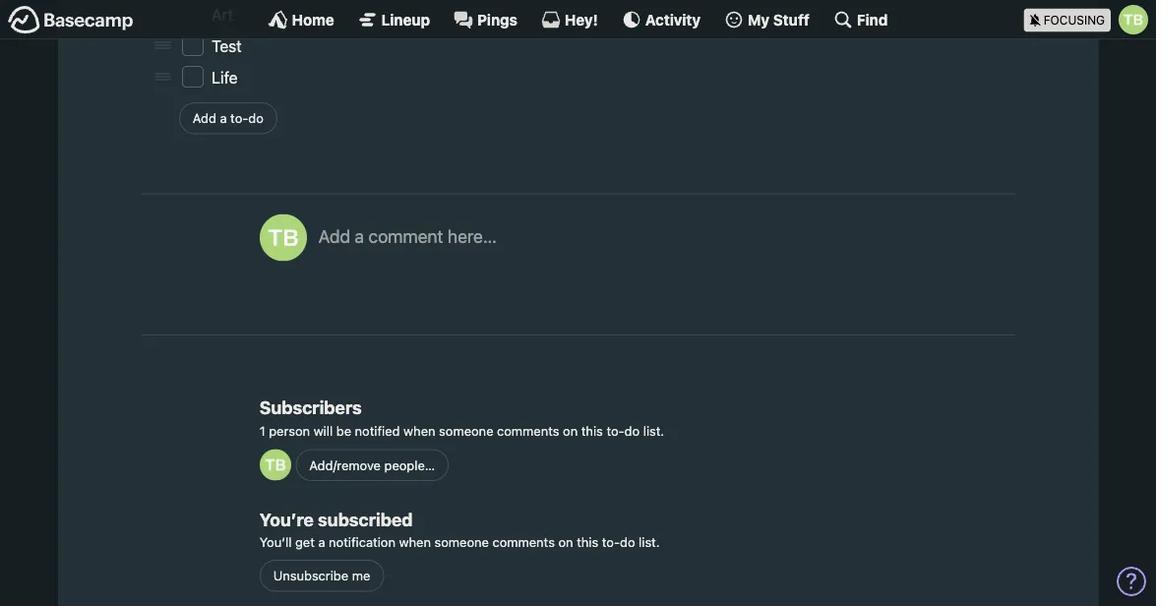 Task type: describe. For each thing, give the bounding box(es) containing it.
add/remove people… link
[[296, 450, 449, 482]]

when for you're
[[399, 535, 431, 550]]

list. for subscribers
[[643, 424, 665, 438]]

here…
[[448, 226, 497, 247]]

1 tim burton image from the top
[[260, 214, 307, 262]]

add a comment here…
[[319, 226, 497, 247]]

be
[[336, 424, 351, 438]]

do for subscribed
[[620, 535, 635, 550]]

tim burton image
[[1119, 5, 1149, 34]]

you'll
[[260, 535, 292, 550]]

will
[[314, 424, 333, 438]]

comments for subscribers
[[497, 424, 560, 438]]

switch accounts image
[[8, 5, 134, 35]]

add/remove people…
[[309, 458, 435, 473]]

main element
[[0, 0, 1156, 39]]

someone for you're
[[435, 535, 489, 550]]

add a to-do
[[193, 111, 264, 126]]

you're subscribed you'll get a notification when someone comments on this to-do list.
[[260, 509, 660, 550]]

you're
[[260, 509, 314, 530]]

pings
[[477, 11, 518, 28]]

add a comment here… button
[[319, 214, 995, 303]]

subscribers 1 person will be notified when someone comments on this to-do list.
[[260, 397, 665, 438]]

on for you're
[[559, 535, 573, 550]]

life link
[[212, 69, 238, 87]]

unsubscribe me button
[[260, 561, 384, 593]]

hey!
[[565, 11, 598, 28]]

my stuff
[[748, 11, 810, 28]]

home
[[292, 11, 334, 28]]

life
[[212, 69, 238, 87]]

comments for you're
[[493, 535, 555, 550]]

someone for subscribers
[[439, 424, 494, 438]]

test
[[212, 37, 242, 56]]

a for to-
[[220, 111, 227, 126]]



Task type: locate. For each thing, give the bounding box(es) containing it.
1 horizontal spatial a
[[318, 535, 325, 550]]

when up people…
[[404, 424, 436, 438]]

2 horizontal spatial a
[[355, 226, 364, 247]]

on
[[563, 424, 578, 438], [559, 535, 573, 550]]

this inside subscribers 1 person will be notified when someone comments on this to-do list.
[[581, 424, 603, 438]]

on for subscribers
[[563, 424, 578, 438]]

me
[[352, 569, 370, 584]]

add inside add a comment here… button
[[319, 226, 350, 247]]

someone down people…
[[435, 535, 489, 550]]

home link
[[268, 10, 334, 30]]

do
[[248, 111, 264, 126], [625, 424, 640, 438], [620, 535, 635, 550]]

comments inside you're subscribed you'll get a notification when someone comments on this to-do list.
[[493, 535, 555, 550]]

add inside add a to-do button
[[193, 111, 216, 126]]

to- for subscribed
[[602, 535, 620, 550]]

someone right notified
[[439, 424, 494, 438]]

0 vertical spatial tim burton image
[[260, 214, 307, 262]]

notified
[[355, 424, 400, 438]]

add for add a to-do
[[193, 111, 216, 126]]

unsubscribe me
[[273, 569, 370, 584]]

stuff
[[773, 11, 810, 28]]

get
[[295, 535, 315, 550]]

1 vertical spatial a
[[355, 226, 364, 247]]

0 vertical spatial this
[[581, 424, 603, 438]]

when
[[404, 424, 436, 438], [399, 535, 431, 550]]

someone
[[439, 424, 494, 438], [435, 535, 489, 550]]

add down 'life' link
[[193, 111, 216, 126]]

2 vertical spatial to-
[[602, 535, 620, 550]]

add for add a comment here…
[[319, 226, 350, 247]]

when inside subscribers 1 person will be notified when someone comments on this to-do list.
[[404, 424, 436, 438]]

hey! button
[[541, 10, 598, 30]]

comments
[[497, 424, 560, 438], [493, 535, 555, 550]]

my
[[748, 11, 770, 28]]

1 vertical spatial to-
[[607, 424, 625, 438]]

1 vertical spatial list.
[[639, 535, 660, 550]]

a right get
[[318, 535, 325, 550]]

add
[[193, 111, 216, 126], [319, 226, 350, 247]]

to- inside button
[[230, 111, 248, 126]]

list. inside subscribers 1 person will be notified when someone comments on this to-do list.
[[643, 424, 665, 438]]

a
[[220, 111, 227, 126], [355, 226, 364, 247], [318, 535, 325, 550]]

people…
[[384, 458, 435, 473]]

0 vertical spatial comments
[[497, 424, 560, 438]]

notification
[[329, 535, 396, 550]]

art
[[212, 6, 233, 24]]

a for comment
[[355, 226, 364, 247]]

activity link
[[622, 10, 701, 30]]

1 vertical spatial do
[[625, 424, 640, 438]]

to- inside you're subscribed you'll get a notification when someone comments on this to-do list.
[[602, 535, 620, 550]]

1 horizontal spatial add
[[319, 226, 350, 247]]

2 vertical spatial do
[[620, 535, 635, 550]]

when right the notification
[[399, 535, 431, 550]]

focusing
[[1044, 13, 1105, 27]]

add left comment
[[319, 226, 350, 247]]

do inside you're subscribed you'll get a notification when someone comments on this to-do list.
[[620, 535, 635, 550]]

when for subscribers
[[404, 424, 436, 438]]

0 horizontal spatial add
[[193, 111, 216, 126]]

0 vertical spatial a
[[220, 111, 227, 126]]

do for 1
[[625, 424, 640, 438]]

unsubscribe
[[273, 569, 349, 584]]

activity
[[646, 11, 701, 28]]

0 vertical spatial when
[[404, 424, 436, 438]]

comment
[[369, 226, 443, 247]]

0 vertical spatial someone
[[439, 424, 494, 438]]

0 vertical spatial add
[[193, 111, 216, 126]]

do inside subscribers 1 person will be notified when someone comments on this to-do list.
[[625, 424, 640, 438]]

this for subscribers
[[581, 424, 603, 438]]

1 vertical spatial when
[[399, 535, 431, 550]]

list. inside you're subscribed you'll get a notification when someone comments on this to-do list.
[[639, 535, 660, 550]]

tim burton image
[[260, 214, 307, 262], [260, 450, 291, 481]]

this inside you're subscribed you'll get a notification when someone comments on this to-do list.
[[577, 535, 599, 550]]

1 vertical spatial this
[[577, 535, 599, 550]]

0 vertical spatial list.
[[643, 424, 665, 438]]

when inside you're subscribed you'll get a notification when someone comments on this to-do list.
[[399, 535, 431, 550]]

2 vertical spatial a
[[318, 535, 325, 550]]

lineup
[[382, 11, 430, 28]]

to- for 1
[[607, 424, 625, 438]]

pings button
[[454, 10, 518, 30]]

a inside button
[[220, 111, 227, 126]]

someone inside you're subscribed you'll get a notification when someone comments on this to-do list.
[[435, 535, 489, 550]]

1 vertical spatial comments
[[493, 535, 555, 550]]

focusing button
[[1024, 0, 1156, 38]]

subscribers
[[260, 397, 362, 419]]

subscribed
[[318, 509, 413, 530]]

this for you're
[[577, 535, 599, 550]]

add a to-do button
[[179, 103, 277, 135]]

to- inside subscribers 1 person will be notified when someone comments on this to-do list.
[[607, 424, 625, 438]]

test link
[[212, 37, 242, 56]]

find button
[[834, 10, 888, 30]]

list. for you're
[[639, 535, 660, 550]]

0 vertical spatial to-
[[230, 111, 248, 126]]

person
[[269, 424, 310, 438]]

2 tim burton image from the top
[[260, 450, 291, 481]]

1 vertical spatial on
[[559, 535, 573, 550]]

my stuff button
[[724, 10, 810, 30]]

list.
[[643, 424, 665, 438], [639, 535, 660, 550]]

a down 'life' link
[[220, 111, 227, 126]]

0 vertical spatial on
[[563, 424, 578, 438]]

lineup link
[[358, 10, 430, 30]]

do inside button
[[248, 111, 264, 126]]

on inside you're subscribed you'll get a notification when someone comments on this to-do list.
[[559, 535, 573, 550]]

1 vertical spatial tim burton image
[[260, 450, 291, 481]]

a left comment
[[355, 226, 364, 247]]

0 horizontal spatial a
[[220, 111, 227, 126]]

1 vertical spatial add
[[319, 226, 350, 247]]

comments inside subscribers 1 person will be notified when someone comments on this to-do list.
[[497, 424, 560, 438]]

find
[[857, 11, 888, 28]]

this
[[581, 424, 603, 438], [577, 535, 599, 550]]

0 vertical spatial do
[[248, 111, 264, 126]]

1 vertical spatial someone
[[435, 535, 489, 550]]

to-
[[230, 111, 248, 126], [607, 424, 625, 438], [602, 535, 620, 550]]

1
[[260, 424, 265, 438]]

a inside button
[[355, 226, 364, 247]]

add/remove
[[309, 458, 381, 473]]

on inside subscribers 1 person will be notified when someone comments on this to-do list.
[[563, 424, 578, 438]]

someone inside subscribers 1 person will be notified when someone comments on this to-do list.
[[439, 424, 494, 438]]

a inside you're subscribed you'll get a notification when someone comments on this to-do list.
[[318, 535, 325, 550]]

art link
[[212, 6, 233, 24]]



Task type: vqa. For each thing, say whether or not it's contained in the screenshot.
Life link
yes



